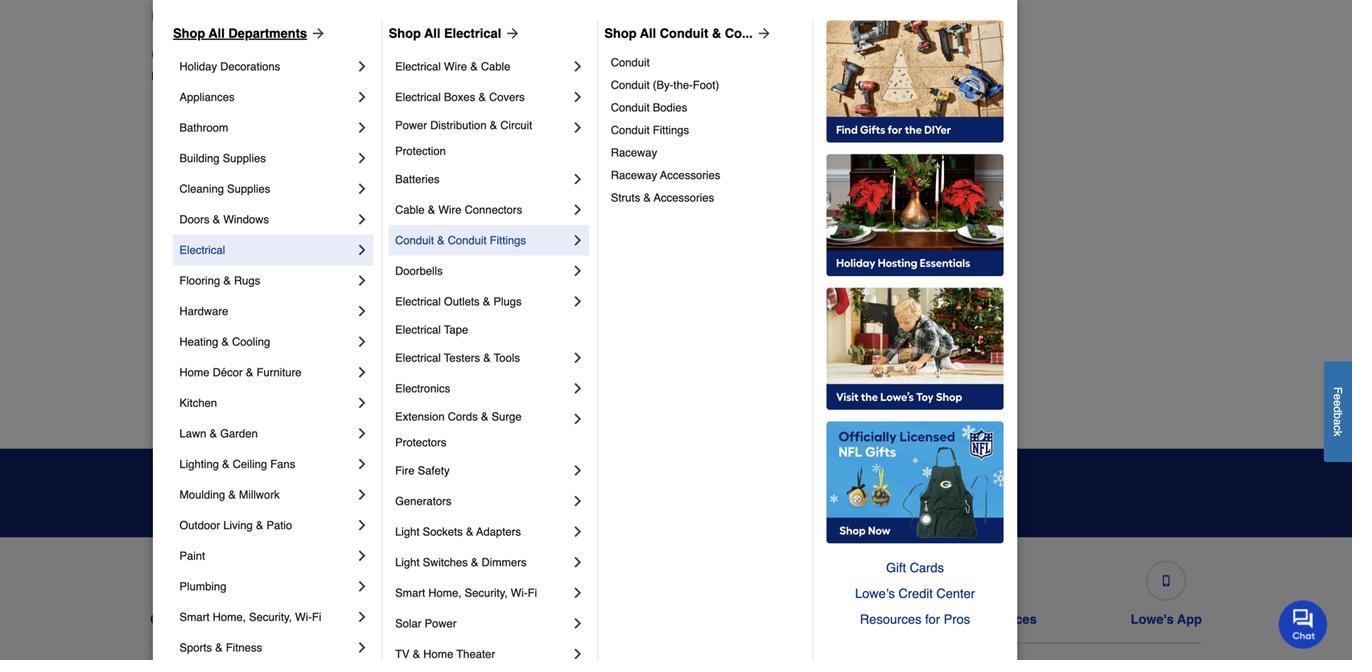 Task type: vqa. For each thing, say whether or not it's contained in the screenshot.
"Over-" in the left of the page
no



Task type: locate. For each thing, give the bounding box(es) containing it.
light left switches
[[395, 556, 420, 569]]

0 horizontal spatial city
[[151, 44, 188, 66]]

0 horizontal spatial cards
[[779, 612, 815, 627]]

0 horizontal spatial arrow right image
[[502, 25, 521, 41]]

cable down batteries
[[395, 203, 425, 216]]

1 horizontal spatial new
[[347, 9, 373, 24]]

wire up hillsborough
[[439, 203, 462, 216]]

light
[[395, 525, 420, 538], [395, 556, 420, 569]]

delran
[[164, 217, 197, 230]]

chevron right image for appliances
[[354, 89, 370, 105]]

chevron right image for conduit & conduit fittings
[[570, 232, 586, 248]]

butler
[[164, 185, 194, 198]]

& right the sockets on the left of page
[[466, 525, 474, 538]]

all down the store
[[209, 26, 225, 41]]

0 vertical spatial supplies
[[223, 152, 266, 165]]

security, up sports & fitness link
[[249, 611, 292, 624]]

new inside button
[[347, 9, 373, 24]]

chevron right image for cable & wire connectors
[[570, 202, 586, 218]]

0 vertical spatial home,
[[429, 587, 462, 599]]

find a store link
[[151, 7, 226, 26]]

k
[[1332, 431, 1345, 437]]

chevron right image for electrical testers & tools
[[570, 350, 586, 366]]

arrow right image for shop all electrical
[[502, 25, 521, 41]]

chevron right image for fire safety
[[570, 463, 586, 479]]

arrow right image inside the shop all conduit & co... link
[[753, 25, 772, 41]]

raceway up struts on the left of the page
[[611, 169, 658, 181]]

home
[[180, 366, 210, 379]]

supplies for cleaning supplies
[[227, 182, 270, 195]]

sign up form
[[650, 471, 992, 515]]

jersey inside button
[[376, 9, 414, 24]]

1 horizontal spatial fi
[[528, 587, 537, 599]]

fittings down connectors
[[490, 234, 526, 247]]

find gifts for the diyer. image
[[827, 20, 1004, 143]]

contact us & faq link
[[150, 554, 261, 627]]

east for east brunswick
[[164, 281, 187, 294]]

3 all from the left
[[640, 26, 656, 41]]

fire
[[395, 464, 415, 477]]

1 horizontal spatial smart home, security, wi-fi link
[[395, 578, 570, 608]]

2 horizontal spatial all
[[640, 26, 656, 41]]

supplies inside the cleaning supplies link
[[227, 182, 270, 195]]

2 horizontal spatial shop
[[605, 26, 637, 41]]

bayonne
[[164, 120, 209, 133]]

1 horizontal spatial lowe's
[[527, 612, 570, 627]]

chevron right image for lighting & ceiling fans
[[354, 456, 370, 472]]

0 vertical spatial gift
[[887, 560, 907, 575]]

lowe's credit center
[[856, 586, 976, 601]]

electrical down 'shop all electrical'
[[395, 60, 441, 73]]

2 e from the top
[[1332, 400, 1345, 407]]

contact
[[150, 612, 198, 627]]

outdoor
[[180, 519, 220, 532]]

2 vertical spatial jersey
[[427, 314, 460, 327]]

chevron right image for generators
[[570, 493, 586, 509]]

1 horizontal spatial cards
[[910, 560, 945, 575]]

cards
[[910, 560, 945, 575], [779, 612, 815, 627]]

0 vertical spatial credit
[[899, 586, 933, 601]]

shop down find a store
[[173, 26, 205, 41]]

0 horizontal spatial wi-
[[295, 611, 312, 624]]

accessories up millville
[[660, 169, 721, 181]]

hardware
[[180, 305, 228, 318]]

0 vertical spatial wi-
[[511, 587, 528, 599]]

jersey city
[[427, 314, 483, 327]]

lowe's credit center
[[527, 612, 655, 627]]

1 vertical spatial east
[[164, 314, 187, 327]]

shop up conduit (by-the-foot)
[[605, 26, 637, 41]]

resources
[[860, 612, 922, 627]]

arrow right image up conduit link
[[753, 25, 772, 41]]

accessories down raceway accessories
[[654, 191, 715, 204]]

light inside 'link'
[[395, 525, 420, 538]]

struts & accessories
[[611, 191, 715, 204]]

smart up sports
[[180, 611, 210, 624]]

furniture
[[257, 366, 302, 379]]

conduit up conduit bodies
[[611, 78, 650, 91]]

chevron right image for extension cords & surge protectors
[[570, 411, 586, 427]]

center for lowe's credit center
[[937, 586, 976, 601]]

extension cords & surge protectors link
[[395, 404, 570, 455]]

shop all electrical link
[[389, 24, 521, 43]]

rutherford
[[190, 314, 243, 327]]

wi- down dimmers
[[511, 587, 528, 599]]

plumbing
[[180, 580, 227, 593]]

lowe's
[[856, 586, 895, 601]]

holiday decorations
[[180, 60, 280, 73]]

0 vertical spatial city
[[151, 44, 188, 66]]

2 east from the top
[[164, 314, 187, 327]]

1 horizontal spatial center
[[937, 586, 976, 601]]

1 raceway from the top
[[611, 146, 658, 159]]

accessories
[[660, 169, 721, 181], [654, 191, 715, 204]]

1 horizontal spatial smart home, security, wi-fi
[[395, 587, 537, 599]]

0 horizontal spatial security,
[[249, 611, 292, 624]]

supplies up cleaning supplies
[[223, 152, 266, 165]]

wi- up sports & fitness link
[[295, 611, 312, 624]]

chevron right image
[[354, 58, 370, 74], [354, 89, 370, 105], [570, 89, 586, 105], [354, 119, 370, 136], [354, 150, 370, 166], [570, 293, 586, 310], [354, 303, 370, 319], [354, 334, 370, 350], [570, 350, 586, 366], [570, 380, 586, 396], [570, 463, 586, 479], [354, 487, 370, 503], [570, 493, 586, 509], [354, 517, 370, 533], [354, 548, 370, 564], [354, 609, 370, 625], [354, 640, 370, 656]]

generators
[[395, 495, 452, 508]]

1 horizontal spatial shop
[[389, 26, 421, 41]]

arrow right image up electrical wire & cable link
[[502, 25, 521, 41]]

city inside city directory lowe's stores in new jersey
[[151, 44, 188, 66]]

1 arrow right image from the left
[[502, 25, 521, 41]]

all up (by-
[[640, 26, 656, 41]]

new jersey
[[347, 9, 414, 24]]

princeton
[[952, 153, 999, 165]]

east down deptford link
[[164, 281, 187, 294]]

chevron right image for outdoor living & patio
[[354, 517, 370, 533]]

all for conduit
[[640, 26, 656, 41]]

east brunswick link
[[164, 280, 241, 296]]

chevron right image for electrical outlets & plugs
[[570, 293, 586, 310]]

smart home, security, wi-fi link down 'light switches & dimmers'
[[395, 578, 570, 608]]

1 horizontal spatial gift cards link
[[827, 555, 1004, 581]]

light switches & dimmers link
[[395, 547, 570, 578]]

0 horizontal spatial fittings
[[490, 234, 526, 247]]

chevron right image for bathroom
[[354, 119, 370, 136]]

fi
[[528, 587, 537, 599], [312, 611, 322, 624]]

& right us
[[222, 612, 231, 627]]

& inside power distribution & circuit protection
[[490, 119, 497, 132]]

1 horizontal spatial wi-
[[511, 587, 528, 599]]

& up holmdel
[[437, 234, 445, 247]]

2 shop from the left
[[389, 26, 421, 41]]

electrical outlets & plugs link
[[395, 286, 570, 317]]

hardware link
[[180, 296, 354, 326]]

conduit down conduit bodies
[[611, 124, 650, 136]]

raceway for raceway accessories
[[611, 169, 658, 181]]

sockets
[[423, 525, 463, 538]]

0 vertical spatial fi
[[528, 587, 537, 599]]

electronics
[[395, 382, 450, 395]]

2 raceway from the top
[[611, 169, 658, 181]]

co...
[[725, 26, 753, 41]]

chevron right image for doorbells
[[570, 263, 586, 279]]

doors & windows
[[180, 213, 269, 226]]

2 light from the top
[[395, 556, 420, 569]]

shop for shop all electrical
[[389, 26, 421, 41]]

wi-
[[511, 587, 528, 599], [295, 611, 312, 624]]

gift cards
[[887, 560, 945, 575], [753, 612, 815, 627]]

electrical left tape on the left of page
[[395, 323, 441, 336]]

0 vertical spatial security,
[[465, 587, 508, 599]]

f e e d b a c k button
[[1325, 362, 1353, 462]]

& right cords
[[481, 410, 489, 423]]

all up electrical wire & cable
[[424, 26, 441, 41]]

conduit up conduit (by-the-foot)
[[611, 56, 650, 69]]

0 vertical spatial new
[[347, 9, 373, 24]]

raceway inside "link"
[[611, 146, 658, 159]]

e up the b
[[1332, 400, 1345, 407]]

0 horizontal spatial smart
[[180, 611, 210, 624]]

mobile image
[[1161, 575, 1173, 587]]

1 e from the top
[[1332, 394, 1345, 400]]

supplies inside the building supplies link
[[223, 152, 266, 165]]

0 vertical spatial smart home, security, wi-fi
[[395, 587, 537, 599]]

chevron right image
[[570, 58, 586, 74], [570, 119, 586, 136], [570, 171, 586, 187], [354, 181, 370, 197], [570, 202, 586, 218], [354, 211, 370, 227], [570, 232, 586, 248], [354, 242, 370, 258], [570, 263, 586, 279], [354, 272, 370, 289], [354, 364, 370, 380], [354, 395, 370, 411], [570, 411, 586, 427], [354, 425, 370, 442], [354, 456, 370, 472], [570, 524, 586, 540], [570, 554, 586, 570], [354, 578, 370, 595], [570, 585, 586, 601], [570, 616, 586, 632], [570, 646, 586, 660]]

1 horizontal spatial arrow right image
[[753, 25, 772, 41]]

1 vertical spatial center
[[615, 612, 655, 627]]

0 horizontal spatial center
[[615, 612, 655, 627]]

chevron right image for solar power
[[570, 616, 586, 632]]

arrow right image
[[502, 25, 521, 41], [753, 25, 772, 41]]

1 horizontal spatial all
[[424, 26, 441, 41]]

smart home, security, wi-fi up fitness
[[180, 611, 322, 624]]

conduit for conduit (by-the-foot)
[[611, 78, 650, 91]]

heating
[[180, 335, 218, 348]]

all for electrical
[[424, 26, 441, 41]]

0 horizontal spatial credit
[[574, 612, 611, 627]]

0 vertical spatial fittings
[[653, 124, 689, 136]]

conduit up 'conduit fittings'
[[611, 101, 650, 114]]

e up d
[[1332, 394, 1345, 400]]

electrical for electrical wire & cable
[[395, 60, 441, 73]]

1 vertical spatial credit
[[574, 612, 611, 627]]

supplies up windows
[[227, 182, 270, 195]]

1 vertical spatial smart home, security, wi-fi
[[180, 611, 322, 624]]

toms
[[952, 281, 979, 294]]

2 horizontal spatial jersey
[[427, 314, 460, 327]]

chevron right image for home décor & furniture
[[354, 364, 370, 380]]

1 vertical spatial supplies
[[227, 182, 270, 195]]

bathroom link
[[180, 112, 354, 143]]

bayonne link
[[164, 119, 209, 135]]

0 vertical spatial a
[[182, 9, 189, 24]]

& inside 'link'
[[466, 525, 474, 538]]

smart home, security, wi-fi down 'light switches & dimmers'
[[395, 587, 537, 599]]

electrical link
[[180, 235, 354, 265]]

jersey down departments
[[263, 70, 296, 82]]

plugs
[[494, 295, 522, 308]]

lumberton
[[427, 378, 481, 391]]

1 vertical spatial raceway
[[611, 169, 658, 181]]

chevron right image for electronics
[[570, 380, 586, 396]]

cooling
[[232, 335, 270, 348]]

home, down switches
[[429, 587, 462, 599]]

1 horizontal spatial city
[[463, 314, 483, 327]]

0 vertical spatial center
[[937, 586, 976, 601]]

us
[[202, 612, 218, 627]]

flooring & rugs
[[180, 274, 260, 287]]

home décor & furniture
[[180, 366, 302, 379]]

jersey
[[376, 9, 414, 24], [263, 70, 296, 82], [427, 314, 460, 327]]

1 vertical spatial city
[[463, 314, 483, 327]]

1 vertical spatial fittings
[[490, 234, 526, 247]]

0 horizontal spatial a
[[182, 9, 189, 24]]

east rutherford link
[[164, 312, 243, 328]]

0 vertical spatial east
[[164, 281, 187, 294]]

0 horizontal spatial home,
[[213, 611, 246, 624]]

2 arrow right image from the left
[[753, 25, 772, 41]]

solar
[[395, 617, 422, 630]]

smart up "status"
[[395, 587, 425, 599]]

sign up
[[916, 486, 965, 500]]

up
[[948, 486, 965, 500]]

security, up solar power link
[[465, 587, 508, 599]]

2 all from the left
[[424, 26, 441, 41]]

0 horizontal spatial all
[[209, 26, 225, 41]]

0 horizontal spatial smart home, security, wi-fi
[[180, 611, 322, 624]]

all for departments
[[209, 26, 225, 41]]

arrow right image for shop all conduit & co...
[[753, 25, 772, 41]]

3 shop from the left
[[605, 26, 637, 41]]

resources for pros
[[860, 612, 971, 627]]

raceway down 'conduit fittings'
[[611, 146, 658, 159]]

1 horizontal spatial home,
[[429, 587, 462, 599]]

0 horizontal spatial gift cards
[[753, 612, 815, 627]]

shop down new jersey
[[389, 26, 421, 41]]

1 horizontal spatial jersey
[[376, 9, 414, 24]]

installation
[[913, 612, 981, 627]]

credit for lowe's
[[574, 612, 611, 627]]

raceway for raceway
[[611, 146, 658, 159]]

& up electrical boxes & covers link
[[471, 60, 478, 73]]

1 vertical spatial gift
[[753, 612, 775, 627]]

lowe's credit center link
[[827, 581, 1004, 607]]

new inside city directory lowe's stores in new jersey
[[237, 70, 259, 82]]

fittings
[[653, 124, 689, 136], [490, 234, 526, 247]]

chevron right image for smart home, security, wi-fi
[[570, 585, 586, 601]]

1 vertical spatial fi
[[312, 611, 322, 624]]

1 horizontal spatial security,
[[465, 587, 508, 599]]

1 all from the left
[[209, 26, 225, 41]]

1 vertical spatial smart
[[180, 611, 210, 624]]

arrow right image inside shop all electrical link
[[502, 25, 521, 41]]

1 vertical spatial jersey
[[263, 70, 296, 82]]

electrical for electrical testers & tools
[[395, 351, 441, 364]]

power right the solar
[[425, 617, 457, 630]]

chat invite button image
[[1280, 600, 1329, 649]]

1 east from the top
[[164, 281, 187, 294]]

status
[[394, 612, 433, 627]]

1 vertical spatial new
[[237, 70, 259, 82]]

smart home, security, wi-fi link up fitness
[[180, 602, 354, 632]]

toms river
[[952, 281, 1008, 294]]

1 vertical spatial home,
[[213, 611, 246, 624]]

fi left order
[[312, 611, 322, 624]]

0 horizontal spatial gift cards link
[[749, 554, 819, 627]]

conduit
[[660, 26, 709, 41], [611, 56, 650, 69], [611, 78, 650, 91], [611, 101, 650, 114], [611, 124, 650, 136], [395, 234, 434, 247], [448, 234, 487, 247]]

lighting & ceiling fans link
[[180, 449, 354, 479]]

2 horizontal spatial lowe's
[[1131, 612, 1174, 627]]

electrical up electronics
[[395, 351, 441, 364]]

fire safety
[[395, 464, 450, 477]]

ceiling
[[233, 458, 267, 471]]

0 horizontal spatial new
[[237, 70, 259, 82]]

& left rugs
[[223, 274, 231, 287]]

cleaning supplies link
[[180, 173, 354, 204]]

jersey down electrical outlets & plugs at the left top of the page
[[427, 314, 460, 327]]

east inside 'link'
[[164, 314, 187, 327]]

a inside button
[[1332, 419, 1345, 425]]

chevron right image for smart home, security, wi-fi
[[354, 609, 370, 625]]

1 horizontal spatial cable
[[481, 60, 511, 73]]

& left plugs
[[483, 295, 491, 308]]

1 horizontal spatial a
[[1332, 419, 1345, 425]]

light down generators
[[395, 525, 420, 538]]

electrical left the boxes
[[395, 91, 441, 103]]

1 vertical spatial power
[[425, 617, 457, 630]]

share.
[[597, 499, 631, 512]]

(by-
[[653, 78, 674, 91]]

0 vertical spatial light
[[395, 525, 420, 538]]

heating & cooling
[[180, 335, 270, 348]]

& left circuit at the top left
[[490, 119, 497, 132]]

1 shop from the left
[[173, 26, 205, 41]]

b
[[1332, 413, 1345, 419]]

struts
[[611, 191, 641, 204]]

a right find
[[182, 9, 189, 24]]

& left patio
[[256, 519, 264, 532]]

wire up the boxes
[[444, 60, 467, 73]]

conduit & conduit fittings link
[[395, 225, 570, 256]]

arrow right image
[[307, 25, 327, 41]]

0 horizontal spatial lowe's
[[151, 70, 186, 82]]

electrical down doorbells
[[395, 295, 441, 308]]

a up 'k'
[[1332, 419, 1345, 425]]

chevron right image for paint
[[354, 548, 370, 564]]

c
[[1332, 425, 1345, 431]]

0 horizontal spatial shop
[[173, 26, 205, 41]]

conduit (by-the-foot) link
[[611, 74, 802, 96]]

east up the heating on the bottom left of the page
[[164, 314, 187, 327]]

fitness
[[226, 641, 262, 654]]

chevron right image for electrical
[[354, 242, 370, 258]]

1 horizontal spatial smart
[[395, 587, 425, 599]]

fittings down bodies
[[653, 124, 689, 136]]

0 vertical spatial cards
[[910, 560, 945, 575]]

chevron right image for light switches & dimmers
[[570, 554, 586, 570]]

chevron right image for light sockets & adapters
[[570, 524, 586, 540]]

building supplies
[[180, 152, 266, 165]]

0 vertical spatial gift cards
[[887, 560, 945, 575]]

kitchen link
[[180, 388, 354, 418]]

conduit up doorbells
[[395, 234, 434, 247]]

lighting & ceiling fans
[[180, 458, 295, 471]]

0 vertical spatial raceway
[[611, 146, 658, 159]]

supplies for building supplies
[[223, 152, 266, 165]]

power up protection
[[395, 119, 427, 132]]

generators link
[[395, 486, 570, 516]]

& right struts on the left of the page
[[644, 191, 651, 204]]

cable up covers
[[481, 60, 511, 73]]

1 vertical spatial accessories
[[654, 191, 715, 204]]

& down rutherford
[[222, 335, 229, 348]]

deals, inspiration and trends we've got ideas to share.
[[361, 474, 631, 512]]

1 vertical spatial light
[[395, 556, 420, 569]]

flemington
[[427, 120, 483, 133]]

0 vertical spatial wire
[[444, 60, 467, 73]]

0 vertical spatial jersey
[[376, 9, 414, 24]]

circuit
[[501, 119, 533, 132]]

1 horizontal spatial credit
[[899, 586, 933, 601]]

0 vertical spatial power
[[395, 119, 427, 132]]

1 vertical spatial cable
[[395, 203, 425, 216]]

fi down light switches & dimmers link
[[528, 587, 537, 599]]

0 horizontal spatial jersey
[[263, 70, 296, 82]]

home, up sports & fitness
[[213, 611, 246, 624]]

1 light from the top
[[395, 525, 420, 538]]

store
[[193, 9, 226, 24]]

d
[[1332, 407, 1345, 413]]

jersey up 'shop all electrical'
[[376, 9, 414, 24]]

1 vertical spatial a
[[1332, 419, 1345, 425]]



Task type: describe. For each thing, give the bounding box(es) containing it.
chevron right image for electrical boxes & covers
[[570, 89, 586, 105]]

holiday decorations link
[[180, 51, 354, 82]]

doors & windows link
[[180, 204, 354, 235]]

order
[[355, 612, 390, 627]]

stores
[[189, 70, 222, 82]]

safety
[[418, 464, 450, 477]]

lawnside link
[[427, 344, 474, 360]]

0 horizontal spatial fi
[[312, 611, 322, 624]]

chevron right image for plumbing
[[354, 578, 370, 595]]

the-
[[674, 78, 693, 91]]

voorhees link
[[952, 376, 999, 393]]

light switches & dimmers
[[395, 556, 527, 569]]

paint
[[180, 549, 205, 562]]

1 vertical spatial security,
[[249, 611, 292, 624]]

1 vertical spatial wire
[[439, 203, 462, 216]]

& right sports
[[215, 641, 223, 654]]

dimensions image
[[969, 575, 981, 587]]

extension
[[395, 410, 445, 423]]

shop for shop all departments
[[173, 26, 205, 41]]

holiday
[[180, 60, 217, 73]]

doorbells link
[[395, 256, 570, 286]]

pros
[[944, 612, 971, 627]]

power distribution & circuit protection link
[[395, 112, 570, 164]]

chevron right image for batteries
[[570, 171, 586, 187]]

rio grande link
[[952, 183, 1009, 199]]

0 horizontal spatial gift
[[753, 612, 775, 627]]

1 vertical spatial wi-
[[295, 611, 312, 624]]

chevron right image for cleaning supplies
[[354, 181, 370, 197]]

customer care image
[[200, 575, 211, 587]]

0 vertical spatial accessories
[[660, 169, 721, 181]]

power inside power distribution & circuit protection
[[395, 119, 427, 132]]

0 horizontal spatial smart home, security, wi-fi link
[[180, 602, 354, 632]]

butler link
[[164, 183, 194, 199]]

got
[[531, 499, 549, 512]]

lowe's app
[[1131, 612, 1203, 627]]

jersey city link
[[427, 312, 483, 328]]

conduit for conduit fittings
[[611, 124, 650, 136]]

protection
[[395, 144, 446, 157]]

1 vertical spatial cards
[[779, 612, 815, 627]]

electrical testers & tools
[[395, 351, 520, 364]]

visit the lowe's toy shop. image
[[827, 288, 1004, 410]]

chevron right image for kitchen
[[354, 395, 370, 411]]

& left millwork
[[228, 488, 236, 501]]

raceway accessories link
[[611, 164, 802, 186]]

millville
[[689, 185, 726, 198]]

manahawkin
[[427, 410, 490, 423]]

& right décor at left bottom
[[246, 366, 253, 379]]

chevron right image for flooring & rugs
[[354, 272, 370, 289]]

plumbing link
[[180, 571, 354, 602]]

0 horizontal spatial cable
[[395, 203, 425, 216]]

& left tools
[[483, 351, 491, 364]]

sewell link
[[952, 215, 985, 231]]

electrical for electrical tape
[[395, 323, 441, 336]]

batteries link
[[395, 164, 570, 194]]

1 horizontal spatial fittings
[[653, 124, 689, 136]]

appliances link
[[180, 82, 354, 112]]

& right doors
[[213, 213, 220, 226]]

rugs
[[234, 274, 260, 287]]

chevron right image for holiday decorations
[[354, 58, 370, 74]]

chevron right image for power distribution & circuit protection
[[570, 119, 586, 136]]

lowe's inside city directory lowe's stores in new jersey
[[151, 70, 186, 82]]

light for light sockets & adapters
[[395, 525, 420, 538]]

credit for lowe's
[[899, 586, 933, 601]]

jersey inside city directory lowe's stores in new jersey
[[263, 70, 296, 82]]

adapters
[[477, 525, 521, 538]]

sign
[[916, 486, 944, 500]]

conduit fittings
[[611, 124, 689, 136]]

cable & wire connectors link
[[395, 194, 570, 225]]

sports & fitness
[[180, 641, 262, 654]]

millwork
[[239, 488, 280, 501]]

patio
[[267, 519, 292, 532]]

grande
[[972, 185, 1009, 198]]

chevron right image for hardware
[[354, 303, 370, 319]]

sewell
[[952, 217, 985, 230]]

& left dimmers
[[471, 556, 479, 569]]

building supplies link
[[180, 143, 354, 173]]

moulding & millwork link
[[180, 479, 354, 510]]

light for light switches & dimmers
[[395, 556, 420, 569]]

chevron right image for moulding & millwork
[[354, 487, 370, 503]]

electrical boxes & covers link
[[395, 82, 570, 112]]

installation services
[[913, 612, 1037, 627]]

chevron right image for building supplies
[[354, 150, 370, 166]]

conduit bodies
[[611, 101, 688, 114]]

manchester
[[689, 120, 748, 133]]

conduit (by-the-foot)
[[611, 78, 720, 91]]

sports
[[180, 641, 212, 654]]

to
[[584, 499, 594, 512]]

lawn
[[180, 427, 207, 440]]

0 vertical spatial smart
[[395, 587, 425, 599]]

conduit for conduit
[[611, 56, 650, 69]]

shop all conduit & co... link
[[605, 24, 772, 43]]

& right lawn
[[210, 427, 217, 440]]

covers
[[489, 91, 525, 103]]

we've
[[495, 499, 528, 512]]

f
[[1332, 387, 1345, 394]]

chevron right image for heating & cooling
[[354, 334, 370, 350]]

cleaning
[[180, 182, 224, 195]]

& left 'ceiling'
[[222, 458, 230, 471]]

lowe's for lowe's app
[[1131, 612, 1174, 627]]

holmdel
[[427, 249, 468, 262]]

electrical up flooring
[[180, 243, 225, 256]]

conduit & conduit fittings
[[395, 234, 526, 247]]

electrical up electrical wire & cable link
[[444, 26, 502, 41]]

for
[[926, 612, 941, 627]]

& up hillsborough
[[428, 203, 435, 216]]

conduit for conduit & conduit fittings
[[395, 234, 434, 247]]

lawnside
[[427, 346, 474, 359]]

lawn & garden link
[[180, 418, 354, 449]]

conduit fittings link
[[611, 119, 802, 141]]

1 vertical spatial gift cards
[[753, 612, 815, 627]]

surge
[[492, 410, 522, 423]]

bathroom
[[180, 121, 228, 134]]

electrical for electrical outlets & plugs
[[395, 295, 441, 308]]

shop all departments link
[[173, 24, 327, 43]]

fire safety link
[[395, 455, 570, 486]]

services
[[984, 612, 1037, 627]]

lighting
[[180, 458, 219, 471]]

0 vertical spatial cable
[[481, 60, 511, 73]]

flooring
[[180, 274, 220, 287]]

power distribution & circuit protection
[[395, 119, 536, 157]]

décor
[[213, 366, 243, 379]]

& right the boxes
[[479, 91, 486, 103]]

shop for shop all conduit & co...
[[605, 26, 637, 41]]

woodbridge
[[952, 410, 1012, 423]]

chevron right image for lawn & garden
[[354, 425, 370, 442]]

chevron right image for sports & fitness
[[354, 640, 370, 656]]

center for lowe's credit center
[[615, 612, 655, 627]]

protectors
[[395, 436, 447, 449]]

& inside extension cords & surge protectors
[[481, 410, 489, 423]]

holmdel link
[[427, 248, 468, 264]]

east for east rutherford
[[164, 314, 187, 327]]

conduit down hillsborough 'link'
[[448, 234, 487, 247]]

chevron right image for electrical wire & cable
[[570, 58, 586, 74]]

turnersville link
[[952, 312, 1010, 328]]

officially licensed n f l gifts. shop now. image
[[827, 421, 1004, 544]]

batteries
[[395, 173, 440, 186]]

holiday hosting essentials. image
[[827, 154, 1004, 277]]

lowe's for lowe's credit center
[[527, 612, 570, 627]]

conduit up conduit link
[[660, 26, 709, 41]]

electrical for electrical boxes & covers
[[395, 91, 441, 103]]

& left co...
[[712, 26, 722, 41]]

conduit for conduit bodies
[[611, 101, 650, 114]]

1 horizontal spatial gift cards
[[887, 560, 945, 575]]

hackettstown link
[[427, 151, 494, 167]]

cleaning supplies
[[180, 182, 270, 195]]

chevron right image for doors & windows
[[354, 211, 370, 227]]

faq
[[235, 612, 261, 627]]

directory
[[193, 44, 278, 66]]

hillsborough
[[427, 217, 489, 230]]

river
[[982, 281, 1008, 294]]

1 horizontal spatial gift
[[887, 560, 907, 575]]



